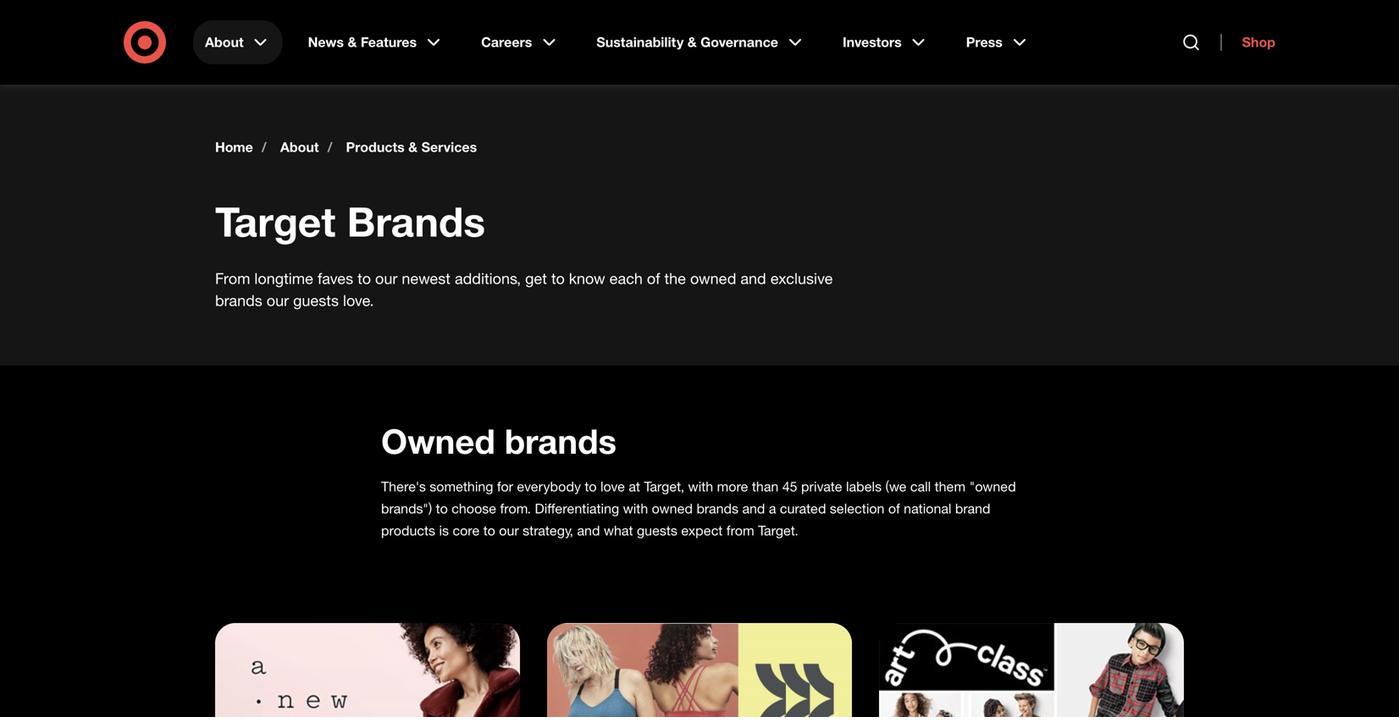 Task type: describe. For each thing, give the bounding box(es) containing it.
services
[[422, 139, 477, 155]]

additions,
[[455, 269, 521, 288]]

target,
[[644, 479, 685, 495]]

news
[[308, 34, 344, 50]]

brands inside there's something for everybody to love at target, with more than 45 private labels (we call them "owned brands") to choose from. differentiating with owned brands and a curated selection of national brand products is core to our strategy, and what guests expect from target.
[[697, 501, 739, 517]]

press
[[966, 34, 1003, 50]]

& for products
[[409, 139, 418, 155]]

love
[[601, 479, 625, 495]]

careers
[[481, 34, 532, 50]]

for
[[497, 479, 513, 495]]

strategy,
[[523, 523, 574, 539]]

careers link
[[469, 20, 571, 64]]

a woman kissing another woman image
[[547, 624, 852, 718]]

target brands
[[215, 197, 486, 247]]

investors
[[843, 34, 902, 50]]

call
[[911, 479, 931, 495]]

investors link
[[831, 20, 941, 64]]

faves
[[318, 269, 353, 288]]

to right the core
[[484, 523, 496, 539]]

1 vertical spatial about link
[[280, 139, 319, 156]]

owned
[[381, 421, 495, 462]]

and inside from longtime faves to our newest additions, get to know each of the owned and exclusive brands our guests love.
[[741, 269, 767, 288]]

press link
[[955, 20, 1042, 64]]

& for sustainability
[[688, 34, 697, 50]]

from longtime faves to our newest additions, get to know each of the owned and exclusive brands our guests love.
[[215, 269, 833, 310]]

brands")
[[381, 501, 432, 517]]

sustainability & governance link
[[585, 20, 818, 64]]

home link
[[215, 139, 253, 156]]

something
[[430, 479, 493, 495]]

target.
[[758, 523, 799, 539]]

news & features link
[[296, 20, 456, 64]]

more
[[717, 479, 749, 495]]

love.
[[343, 291, 374, 310]]

labels
[[846, 479, 882, 495]]

core
[[453, 523, 480, 539]]

them
[[935, 479, 966, 495]]

to right get
[[552, 269, 565, 288]]

national
[[904, 501, 952, 517]]

to left love
[[585, 479, 597, 495]]

(we
[[886, 479, 907, 495]]

products
[[346, 139, 405, 155]]

to up is
[[436, 501, 448, 517]]

to up love.
[[358, 269, 371, 288]]

shop link
[[1221, 34, 1276, 51]]

selection
[[830, 501, 885, 517]]

1 vertical spatial and
[[743, 501, 765, 517]]

at
[[629, 479, 640, 495]]

owned brands
[[381, 421, 617, 462]]

guests inside from longtime faves to our newest additions, get to know each of the owned and exclusive brands our guests love.
[[293, 291, 339, 310]]

1 vertical spatial brands
[[505, 421, 617, 462]]

owned inside from longtime faves to our newest additions, get to know each of the owned and exclusive brands our guests love.
[[691, 269, 737, 288]]

"owned
[[970, 479, 1016, 495]]



Task type: locate. For each thing, give the bounding box(es) containing it.
1 horizontal spatial our
[[375, 269, 398, 288]]

our
[[375, 269, 398, 288], [267, 291, 289, 310], [499, 523, 519, 539]]

brands
[[215, 291, 262, 310], [505, 421, 617, 462], [697, 501, 739, 517]]

1 horizontal spatial with
[[688, 479, 714, 495]]

1 horizontal spatial guests
[[637, 523, 678, 539]]

1 horizontal spatial about
[[280, 139, 319, 155]]

1 vertical spatial of
[[889, 501, 900, 517]]

products
[[381, 523, 436, 539]]

of down (we
[[889, 501, 900, 517]]

0 vertical spatial about link
[[193, 20, 283, 64]]

& left governance
[[688, 34, 697, 50]]

news & features
[[308, 34, 417, 50]]

from.
[[500, 501, 531, 517]]

brands down more
[[697, 501, 739, 517]]

1 horizontal spatial &
[[409, 139, 418, 155]]

get
[[525, 269, 547, 288]]

our inside there's something for everybody to love at target, with more than 45 private labels (we call them "owned brands") to choose from. differentiating with owned brands and a curated selection of national brand products is core to our strategy, and what guests expect from target.
[[499, 523, 519, 539]]

0 horizontal spatial brands
[[215, 291, 262, 310]]

what
[[604, 523, 633, 539]]

& left services
[[409, 139, 418, 155]]

2 vertical spatial brands
[[697, 501, 739, 517]]

guests
[[293, 291, 339, 310], [637, 523, 678, 539]]

guests down the faves
[[293, 291, 339, 310]]

is
[[439, 523, 449, 539]]

expect
[[681, 523, 723, 539]]

our down the longtime
[[267, 291, 289, 310]]

brand
[[956, 501, 991, 517]]

know
[[569, 269, 605, 288]]

0 vertical spatial brands
[[215, 291, 262, 310]]

0 vertical spatial our
[[375, 269, 398, 288]]

curated
[[780, 501, 826, 517]]

products & services
[[346, 139, 477, 155]]

& for news
[[348, 34, 357, 50]]

1 vertical spatial with
[[623, 501, 648, 517]]

of
[[647, 269, 660, 288], [889, 501, 900, 517]]

brands
[[347, 197, 486, 247]]

brands inside from longtime faves to our newest additions, get to know each of the owned and exclusive brands our guests love.
[[215, 291, 262, 310]]

2 horizontal spatial our
[[499, 523, 519, 539]]

owned right the
[[691, 269, 737, 288]]

2 vertical spatial and
[[577, 523, 600, 539]]

0 horizontal spatial &
[[348, 34, 357, 50]]

home
[[215, 139, 253, 155]]

0 vertical spatial and
[[741, 269, 767, 288]]

with left more
[[688, 479, 714, 495]]

0 horizontal spatial our
[[267, 291, 289, 310]]

sustainability & governance
[[597, 34, 779, 50]]

everybody
[[517, 479, 581, 495]]

0 vertical spatial of
[[647, 269, 660, 288]]

guests inside there's something for everybody to love at target, with more than 45 private labels (we call them "owned brands") to choose from. differentiating with owned brands and a curated selection of national brand products is core to our strategy, and what guests expect from target.
[[637, 523, 678, 539]]

0 horizontal spatial of
[[647, 269, 660, 288]]

owned
[[691, 269, 737, 288], [652, 501, 693, 517]]

of inside there's something for everybody to love at target, with more than 45 private labels (we call them "owned brands") to choose from. differentiating with owned brands and a curated selection of national brand products is core to our strategy, and what guests expect from target.
[[889, 501, 900, 517]]

each
[[610, 269, 643, 288]]

0 vertical spatial guests
[[293, 291, 339, 310]]

owned down target,
[[652, 501, 693, 517]]

shop
[[1243, 34, 1276, 50]]

0 vertical spatial about
[[205, 34, 244, 50]]

sustainability
[[597, 34, 684, 50]]

target
[[215, 197, 336, 247]]

choose
[[452, 501, 497, 517]]

2 horizontal spatial &
[[688, 34, 697, 50]]

0 horizontal spatial with
[[623, 501, 648, 517]]

about link
[[193, 20, 283, 64], [280, 139, 319, 156]]

differentiating
[[535, 501, 619, 517]]

2 vertical spatial our
[[499, 523, 519, 539]]

45
[[783, 479, 798, 495]]

0 vertical spatial owned
[[691, 269, 737, 288]]

brands down from
[[215, 291, 262, 310]]

a person with curly hair image
[[215, 624, 520, 718]]

governance
[[701, 34, 779, 50]]

there's something for everybody to love at target, with more than 45 private labels (we call them "owned brands") to choose from. differentiating with owned brands and a curated selection of national brand products is core to our strategy, and what guests expect from target.
[[381, 479, 1016, 539]]

brands up everybody
[[505, 421, 617, 462]]

our down from.
[[499, 523, 519, 539]]

the
[[665, 269, 686, 288]]

products & services link
[[346, 139, 477, 156]]

and left exclusive at the right of page
[[741, 269, 767, 288]]

to
[[358, 269, 371, 288], [552, 269, 565, 288], [585, 479, 597, 495], [436, 501, 448, 517], [484, 523, 496, 539]]

about
[[205, 34, 244, 50], [280, 139, 319, 155]]

0 vertical spatial with
[[688, 479, 714, 495]]

and
[[741, 269, 767, 288], [743, 501, 765, 517], [577, 523, 600, 539]]

our left newest
[[375, 269, 398, 288]]

of inside from longtime faves to our newest additions, get to know each of the owned and exclusive brands our guests love.
[[647, 269, 660, 288]]

1 horizontal spatial of
[[889, 501, 900, 517]]

&
[[348, 34, 357, 50], [688, 34, 697, 50], [409, 139, 418, 155]]

with down at
[[623, 501, 648, 517]]

a collage of a man and a woman image
[[879, 624, 1184, 718]]

& right 'news'
[[348, 34, 357, 50]]

1 horizontal spatial brands
[[505, 421, 617, 462]]

2 horizontal spatial brands
[[697, 501, 739, 517]]

guests right what
[[637, 523, 678, 539]]

there's
[[381, 479, 426, 495]]

a
[[769, 501, 776, 517]]

1 vertical spatial about
[[280, 139, 319, 155]]

features
[[361, 34, 417, 50]]

from
[[215, 269, 250, 288]]

1 vertical spatial our
[[267, 291, 289, 310]]

exclusive
[[771, 269, 833, 288]]

0 horizontal spatial guests
[[293, 291, 339, 310]]

from
[[727, 523, 755, 539]]

and down differentiating
[[577, 523, 600, 539]]

with
[[688, 479, 714, 495], [623, 501, 648, 517]]

newest
[[402, 269, 451, 288]]

1 vertical spatial guests
[[637, 523, 678, 539]]

private
[[801, 479, 843, 495]]

0 horizontal spatial about
[[205, 34, 244, 50]]

longtime
[[255, 269, 313, 288]]

owned inside there's something for everybody to love at target, with more than 45 private labels (we call them "owned brands") to choose from. differentiating with owned brands and a curated selection of national brand products is core to our strategy, and what guests expect from target.
[[652, 501, 693, 517]]

and left "a"
[[743, 501, 765, 517]]

of left the
[[647, 269, 660, 288]]

than
[[752, 479, 779, 495]]

1 vertical spatial owned
[[652, 501, 693, 517]]



Task type: vqa. For each thing, say whether or not it's contained in the screenshot.
guests in the From longtime faves to our newest additions, get to know each of the owned and exclusive brands our guests love.
yes



